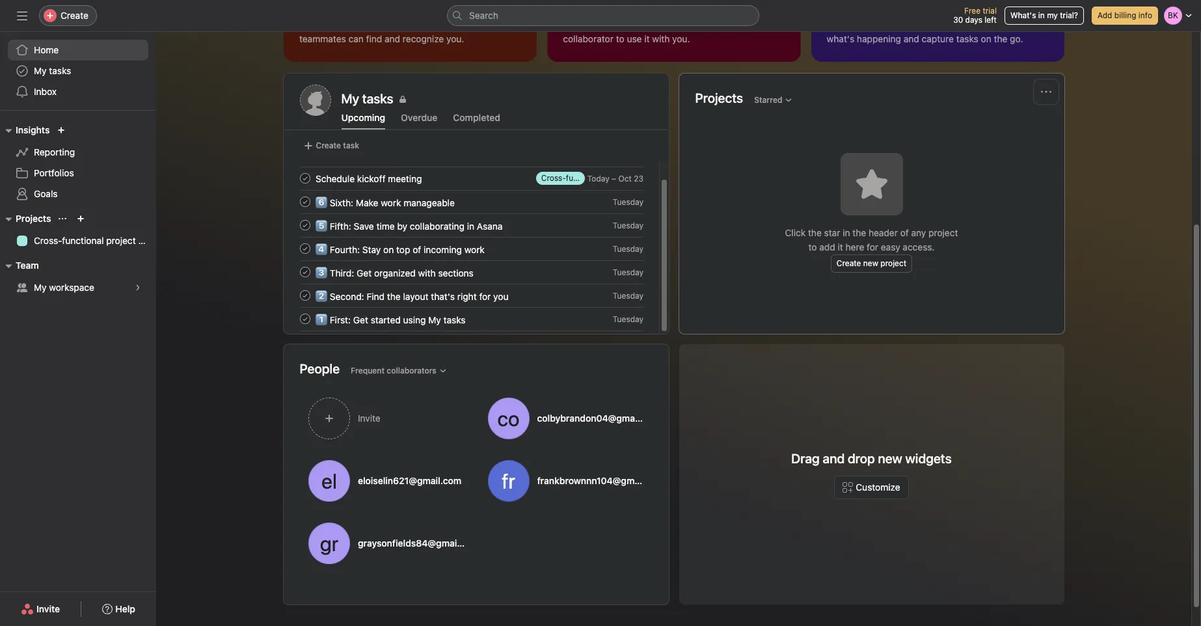 Task type: locate. For each thing, give the bounding box(es) containing it.
for up use
[[642, 19, 653, 30]]

1 vertical spatial of
[[413, 244, 421, 255]]

2 horizontal spatial tasks
[[957, 33, 979, 44]]

2 tuesday from the top
[[613, 220, 644, 230]]

1 vertical spatial on
[[981, 33, 992, 44]]

2 vertical spatial to
[[809, 242, 817, 253]]

3️⃣ third: get organized with sections
[[315, 267, 474, 278]]

in right star
[[843, 227, 851, 238]]

to for asana is designed for collaboration. invite a trusted collaborator to use it with you.
[[616, 33, 624, 44]]

1 horizontal spatial asana
[[563, 19, 589, 30]]

4 tuesday from the top
[[613, 267, 644, 277]]

asana's
[[871, 19, 904, 30]]

1 horizontal spatial for
[[642, 19, 653, 30]]

mobile
[[907, 19, 935, 30]]

a left trusted
[[741, 19, 746, 30]]

cross-
[[34, 235, 62, 246]]

completed checkbox left 5️⃣
[[297, 217, 313, 233]]

new
[[864, 258, 879, 268]]

1 completed image from the top
[[297, 171, 313, 186]]

1 completed checkbox from the top
[[297, 147, 313, 163]]

completed button
[[453, 112, 501, 130]]

3 completed image from the top
[[297, 264, 313, 280]]

0 vertical spatial for
[[642, 19, 653, 30]]

it
[[644, 33, 650, 44], [838, 242, 844, 253]]

any
[[912, 227, 927, 238]]

click the star in the header of any project to add it here for easy access. create new project
[[785, 227, 959, 268]]

4 completed checkbox from the top
[[297, 241, 313, 257]]

add billing info button
[[1092, 7, 1159, 25]]

in inside click the star in the header of any project to add it here for easy access. create new project
[[843, 227, 851, 238]]

download
[[827, 19, 869, 30]]

starred button
[[749, 91, 799, 109]]

and down mobile
[[904, 33, 919, 44]]

to left use
[[616, 33, 624, 44]]

create new project button
[[831, 255, 913, 273]]

5 completed checkbox from the top
[[297, 288, 313, 303]]

happening
[[857, 33, 901, 44]]

completed image left "schedule"
[[297, 171, 313, 186]]

second:
[[330, 291, 364, 302]]

colbybrandon04@gmail.com
[[537, 413, 661, 424]]

cross-functional project plan link
[[8, 230, 156, 251]]

completed checkbox left "schedule"
[[297, 171, 313, 186]]

a inside asana is designed for collaboration. invite a trusted collaborator to use it with you.
[[741, 19, 746, 30]]

0 horizontal spatial on
[[383, 244, 394, 255]]

customize button
[[835, 476, 909, 499]]

get right third:
[[357, 267, 372, 278]]

it inside asana is designed for collaboration. invite a trusted collaborator to use it with you.
[[644, 33, 650, 44]]

a right get
[[983, 19, 988, 30]]

1 vertical spatial my
[[34, 282, 47, 293]]

work
[[381, 197, 401, 208], [464, 244, 485, 255]]

on up go.
[[1015, 19, 1026, 30]]

2 vertical spatial for
[[479, 291, 491, 302]]

2 completed checkbox from the top
[[297, 264, 313, 280]]

2 horizontal spatial on
[[1015, 19, 1026, 30]]

1 vertical spatial invite
[[358, 413, 380, 424]]

completed image
[[297, 147, 313, 163], [297, 194, 313, 210], [297, 217, 313, 233], [297, 311, 313, 327]]

you. down other
[[446, 33, 464, 44]]

inbox
[[34, 86, 57, 97]]

what's
[[1011, 10, 1037, 20]]

0 vertical spatial get
[[357, 267, 372, 278]]

0 vertical spatial asana
[[563, 19, 589, 30]]

3 completed checkbox from the top
[[297, 194, 313, 210]]

my tasks link
[[341, 90, 653, 108]]

create button
[[39, 5, 97, 26]]

2 tuesday button from the top
[[613, 220, 644, 230]]

1 completed image from the top
[[297, 147, 313, 163]]

tasks down home
[[49, 65, 71, 76]]

invite button
[[12, 598, 68, 621]]

is
[[591, 19, 598, 30]]

2 horizontal spatial for
[[867, 242, 879, 253]]

of left any
[[901, 227, 909, 238]]

it right add
[[838, 242, 844, 253]]

0 horizontal spatial to
[[616, 33, 624, 44]]

add up teammates on the top left of page
[[299, 19, 316, 30]]

0 horizontal spatial work
[[381, 197, 401, 208]]

add for add billing info
[[1098, 10, 1113, 20]]

2 completed checkbox from the top
[[297, 171, 313, 186]]

tasks down get
[[957, 33, 979, 44]]

see details, my workspace image
[[134, 284, 142, 292]]

1 horizontal spatial projects
[[696, 90, 744, 105]]

0 horizontal spatial add
[[299, 19, 316, 30]]

tuesday for incoming
[[613, 244, 644, 254]]

2 horizontal spatial invite
[[716, 19, 738, 30]]

invite inside invite button
[[36, 604, 60, 615]]

add profile photo image
[[300, 85, 331, 116]]

it right use
[[644, 33, 650, 44]]

projects up cross-
[[16, 213, 51, 224]]

2 horizontal spatial create
[[837, 258, 862, 268]]

get for organized
[[357, 267, 372, 278]]

0 horizontal spatial asana
[[477, 220, 503, 231]]

completed checkbox left create task
[[297, 147, 313, 163]]

1 you. from the left
[[446, 33, 464, 44]]

star
[[825, 227, 841, 238]]

my inside the teams "element"
[[34, 282, 47, 293]]

1 horizontal spatial of
[[901, 227, 909, 238]]

1 a from the left
[[318, 19, 323, 30]]

3 a from the left
[[983, 19, 988, 30]]

projects
[[696, 90, 744, 105], [16, 213, 51, 224]]

2 horizontal spatial a
[[983, 19, 988, 30]]

to for click the star in the header of any project to add it here for easy access. create new project
[[809, 242, 817, 253]]

info
[[1139, 10, 1153, 20]]

create down here
[[837, 258, 862, 268]]

completed checkbox left 4️⃣
[[297, 241, 313, 257]]

1 vertical spatial projects
[[16, 213, 51, 224]]

collaboration.
[[656, 19, 713, 30]]

create inside popup button
[[61, 10, 89, 21]]

add a profile picture, job title, and other details so teammates can find and recognize you.
[[299, 19, 509, 44]]

title,
[[405, 19, 423, 30]]

0 horizontal spatial create
[[61, 10, 89, 21]]

cross-functional project plan
[[34, 235, 156, 246]]

and left drop
[[823, 451, 845, 466]]

you.
[[446, 33, 464, 44], [672, 33, 690, 44]]

tuesday
[[613, 197, 644, 207], [613, 220, 644, 230], [613, 244, 644, 254], [613, 267, 644, 277], [613, 291, 644, 300], [613, 314, 644, 324]]

0 horizontal spatial tasks
[[49, 65, 71, 76]]

get right first:
[[353, 314, 368, 325]]

1 horizontal spatial on
[[981, 33, 992, 44]]

0 horizontal spatial in
[[467, 220, 474, 231]]

completed checkbox left 1️⃣
[[297, 311, 313, 327]]

to inside click the star in the header of any project to add it here for easy access. create new project
[[809, 242, 817, 253]]

my inside global 'element'
[[34, 65, 47, 76]]

new project or portfolio image
[[77, 215, 85, 223]]

1 horizontal spatial to
[[809, 242, 817, 253]]

create left task
[[316, 141, 341, 150]]

5 tuesday button from the top
[[613, 291, 644, 300]]

free trial 30 days left
[[954, 6, 997, 25]]

0 horizontal spatial a
[[318, 19, 323, 30]]

tuesday button for incoming
[[613, 244, 644, 254]]

time
[[376, 220, 395, 231]]

kickoff
[[357, 173, 385, 184]]

here
[[846, 242, 865, 253]]

you. down collaboration.
[[672, 33, 690, 44]]

stay
[[362, 244, 381, 255]]

1 vertical spatial to
[[616, 33, 624, 44]]

on left the top at the top left of page
[[383, 244, 394, 255]]

completed image left 1️⃣
[[297, 311, 313, 327]]

1 horizontal spatial it
[[838, 242, 844, 253]]

of right the top at the top left of page
[[413, 244, 421, 255]]

0 vertical spatial work
[[381, 197, 401, 208]]

my right using
[[428, 314, 441, 325]]

by
[[397, 220, 407, 231]]

tuesday button
[[613, 197, 644, 207], [613, 220, 644, 230], [613, 244, 644, 254], [613, 267, 644, 277], [613, 291, 644, 300], [613, 314, 644, 324]]

sixth:
[[330, 197, 353, 208]]

reporting link
[[8, 142, 148, 163]]

1 vertical spatial create
[[316, 141, 341, 150]]

0 horizontal spatial invite
[[36, 604, 60, 615]]

for inside asana is designed for collaboration. invite a trusted collaborator to use it with you.
[[642, 19, 653, 30]]

4 completed image from the top
[[297, 311, 313, 327]]

0 vertical spatial to
[[955, 19, 964, 30]]

completed image
[[297, 171, 313, 186], [297, 241, 313, 257], [297, 264, 313, 280], [297, 288, 313, 303]]

you. inside asana is designed for collaboration. invite a trusted collaborator to use it with you.
[[672, 33, 690, 44]]

completed image left 5️⃣
[[297, 217, 313, 233]]

click
[[785, 227, 806, 238]]

0 horizontal spatial it
[[644, 33, 650, 44]]

with right use
[[652, 33, 670, 44]]

2 completed image from the top
[[297, 194, 313, 210]]

my workspace link
[[8, 277, 148, 298]]

6 tuesday button from the top
[[613, 314, 644, 324]]

for left you
[[479, 291, 491, 302]]

4 tuesday button from the top
[[613, 267, 644, 277]]

tasks down that's
[[443, 314, 466, 325]]

1 vertical spatial completed checkbox
[[297, 264, 313, 280]]

0 vertical spatial invite
[[716, 19, 738, 30]]

profile
[[326, 19, 352, 30]]

and down job
[[384, 33, 400, 44]]

2 vertical spatial tasks
[[443, 314, 466, 325]]

3 tuesday button from the top
[[613, 244, 644, 254]]

easy
[[881, 242, 901, 253]]

asana
[[563, 19, 589, 30], [477, 220, 503, 231]]

my for my workspace
[[34, 282, 47, 293]]

1 horizontal spatial invite
[[358, 413, 380, 424]]

tuesday for in
[[613, 220, 644, 230]]

graysonfields84@gmail.com
[[358, 538, 480, 549]]

2 vertical spatial completed checkbox
[[297, 311, 313, 327]]

1 vertical spatial tasks
[[49, 65, 71, 76]]

2 horizontal spatial to
[[955, 19, 964, 30]]

to left get
[[955, 19, 964, 30]]

goals
[[34, 188, 58, 199]]

header
[[869, 227, 898, 238]]

a inside download asana's mobile app to get a pulse on what's happening and capture tasks on the go.
[[983, 19, 988, 30]]

in
[[1039, 10, 1045, 20], [467, 220, 474, 231], [843, 227, 851, 238]]

project right any
[[929, 227, 959, 238]]

completed image for 4️⃣
[[297, 241, 313, 257]]

completed image left create task
[[297, 147, 313, 163]]

5 tuesday from the top
[[613, 291, 644, 300]]

2 a from the left
[[741, 19, 746, 30]]

2 completed image from the top
[[297, 241, 313, 257]]

my down team
[[34, 282, 47, 293]]

goals link
[[8, 184, 148, 204]]

project left plan
[[106, 235, 136, 246]]

0 vertical spatial it
[[644, 33, 650, 44]]

2 horizontal spatial in
[[1039, 10, 1045, 20]]

1 vertical spatial it
[[838, 242, 844, 253]]

completed checkbox left 3️⃣
[[297, 264, 313, 280]]

add inside "add a profile picture, job title, and other details so teammates can find and recognize you."
[[299, 19, 316, 30]]

the
[[994, 33, 1008, 44], [809, 227, 822, 238], [853, 227, 867, 238], [387, 291, 401, 302]]

completed image for 5️⃣
[[297, 217, 313, 233]]

1 vertical spatial for
[[867, 242, 879, 253]]

on down left
[[981, 33, 992, 44]]

1 horizontal spatial add
[[1098, 10, 1113, 20]]

with up layout
[[418, 267, 436, 278]]

tuesday button for tasks
[[613, 314, 644, 324]]

1 horizontal spatial work
[[464, 244, 485, 255]]

the inside download asana's mobile app to get a pulse on what's happening and capture tasks on the go.
[[994, 33, 1008, 44]]

customize
[[856, 482, 901, 493]]

0 horizontal spatial for
[[479, 291, 491, 302]]

3 completed checkbox from the top
[[297, 311, 313, 327]]

the right find
[[387, 291, 401, 302]]

started
[[371, 314, 401, 325]]

the up here
[[853, 227, 867, 238]]

for up new
[[867, 242, 879, 253]]

my up the inbox
[[34, 65, 47, 76]]

2 vertical spatial create
[[837, 258, 862, 268]]

to left add
[[809, 242, 817, 253]]

completed image left 6️⃣
[[297, 194, 313, 210]]

show options, current sort, top image
[[59, 215, 67, 223]]

1 horizontal spatial create
[[316, 141, 341, 150]]

1 vertical spatial with
[[418, 267, 436, 278]]

1 horizontal spatial tasks
[[443, 314, 466, 325]]

0 vertical spatial on
[[1015, 19, 1026, 30]]

frequent
[[351, 366, 385, 375]]

a up teammates on the top left of page
[[318, 19, 323, 30]]

completed checkbox for 2️⃣
[[297, 288, 313, 303]]

4 completed image from the top
[[297, 288, 313, 303]]

0 vertical spatial tasks
[[957, 33, 979, 44]]

using
[[403, 314, 426, 325]]

my workspace
[[34, 282, 94, 293]]

2 vertical spatial invite
[[36, 604, 60, 615]]

0 horizontal spatial projects
[[16, 213, 51, 224]]

Completed checkbox
[[297, 147, 313, 163], [297, 171, 313, 186], [297, 194, 313, 210], [297, 241, 313, 257], [297, 288, 313, 303]]

new image
[[58, 126, 65, 134]]

portfolios link
[[8, 163, 148, 184]]

3 tuesday from the top
[[613, 244, 644, 254]]

completed checkbox for schedule
[[297, 171, 313, 186]]

–
[[612, 174, 616, 183]]

in right "collaborating" on the left of page
[[467, 220, 474, 231]]

1 horizontal spatial with
[[652, 33, 670, 44]]

that's
[[431, 291, 455, 302]]

completed image left 4️⃣
[[297, 241, 313, 257]]

1 vertical spatial get
[[353, 314, 368, 325]]

0 horizontal spatial you.
[[446, 33, 464, 44]]

Completed checkbox
[[297, 217, 313, 233], [297, 264, 313, 280], [297, 311, 313, 327]]

asana right "collaborating" on the left of page
[[477, 220, 503, 231]]

to inside download asana's mobile app to get a pulse on what's happening and capture tasks on the go.
[[955, 19, 964, 30]]

completed image for schedule
[[297, 171, 313, 186]]

completed checkbox left 2️⃣
[[297, 288, 313, 303]]

0 vertical spatial my
[[34, 65, 47, 76]]

work up 'sections'
[[464, 244, 485, 255]]

completed checkbox for 5️⃣
[[297, 217, 313, 233]]

create up home link
[[61, 10, 89, 21]]

the down pulse
[[994, 33, 1008, 44]]

work right make
[[381, 197, 401, 208]]

overdue
[[401, 112, 438, 123]]

oct
[[618, 174, 632, 183]]

completed image left 2️⃣
[[297, 288, 313, 303]]

frankbrownnn104@gmail.com button
[[479, 452, 666, 510]]

it inside click the star in the header of any project to add it here for easy access. create new project
[[838, 242, 844, 253]]

0 horizontal spatial with
[[418, 267, 436, 278]]

collaborators
[[387, 366, 437, 375]]

6 tuesday from the top
[[613, 314, 644, 324]]

projects button
[[0, 211, 51, 227]]

create inside button
[[316, 141, 341, 150]]

1 horizontal spatial you.
[[672, 33, 690, 44]]

what's in my trial? button
[[1005, 7, 1085, 25]]

0 vertical spatial of
[[901, 227, 909, 238]]

0 vertical spatial create
[[61, 10, 89, 21]]

0 vertical spatial with
[[652, 33, 670, 44]]

0 vertical spatial completed checkbox
[[297, 217, 313, 233]]

completed image left 3️⃣
[[297, 264, 313, 280]]

tasks inside download asana's mobile app to get a pulse on what's happening and capture tasks on the go.
[[957, 33, 979, 44]]

projects left "starred" on the right
[[696, 90, 744, 105]]

3 completed image from the top
[[297, 217, 313, 233]]

1 horizontal spatial a
[[741, 19, 746, 30]]

1 completed checkbox from the top
[[297, 217, 313, 233]]

add left the billing
[[1098, 10, 1113, 20]]

to inside asana is designed for collaboration. invite a trusted collaborator to use it with you.
[[616, 33, 624, 44]]

add inside button
[[1098, 10, 1113, 20]]

completed checkbox left 6️⃣
[[297, 194, 313, 210]]

1 horizontal spatial in
[[843, 227, 851, 238]]

in left my
[[1039, 10, 1045, 20]]

eloiselin621@gmail.com button
[[300, 452, 474, 510]]

2 you. from the left
[[672, 33, 690, 44]]

and
[[426, 19, 442, 30], [384, 33, 400, 44], [904, 33, 919, 44], [823, 451, 845, 466]]

2️⃣ second: find the layout that's right for you
[[315, 291, 508, 302]]

asana left 'is'
[[563, 19, 589, 30]]

project down easy
[[881, 258, 907, 268]]



Task type: vqa. For each thing, say whether or not it's contained in the screenshot.
building
no



Task type: describe. For each thing, give the bounding box(es) containing it.
designed
[[601, 19, 639, 30]]

create for create task
[[316, 141, 341, 150]]

30
[[954, 15, 964, 25]]

it for add
[[838, 242, 844, 253]]

0 horizontal spatial project
[[106, 235, 136, 246]]

completed image for 3️⃣
[[297, 264, 313, 280]]

portfolios
[[34, 167, 74, 178]]

a inside "add a profile picture, job title, and other details so teammates can find and recognize you."
[[318, 19, 323, 30]]

create for create
[[61, 10, 89, 21]]

1️⃣ first: get started using my tasks
[[315, 314, 466, 325]]

inbox link
[[8, 81, 148, 102]]

tuesday for right
[[613, 291, 644, 300]]

2 horizontal spatial project
[[929, 227, 959, 238]]

get for started
[[353, 314, 368, 325]]

first:
[[330, 314, 351, 325]]

1 tuesday from the top
[[613, 197, 644, 207]]

projects element
[[0, 207, 156, 254]]

third:
[[330, 267, 354, 278]]

5️⃣ fifth: save time by collaborating in asana
[[315, 220, 503, 231]]

save
[[354, 220, 374, 231]]

4️⃣
[[315, 244, 327, 255]]

functional
[[62, 235, 104, 246]]

trial
[[983, 6, 997, 16]]

4️⃣ fourth: stay on top of incoming work
[[315, 244, 485, 255]]

a for asana is designed for collaboration. invite a trusted collaborator to use it with you.
[[741, 19, 746, 30]]

frankbrownnn104@gmail.com
[[537, 475, 666, 486]]

what's in my trial?
[[1011, 10, 1079, 20]]

asana inside asana is designed for collaboration. invite a trusted collaborator to use it with you.
[[563, 19, 589, 30]]

fourth:
[[330, 244, 360, 255]]

colbybrandon04@gmail.com button
[[479, 390, 661, 447]]

with inside asana is designed for collaboration. invite a trusted collaborator to use it with you.
[[652, 33, 670, 44]]

completed image for 1️⃣
[[297, 311, 313, 327]]

make
[[356, 197, 378, 208]]

1 vertical spatial work
[[464, 244, 485, 255]]

you. inside "add a profile picture, job title, and other details so teammates can find and recognize you."
[[446, 33, 464, 44]]

details
[[469, 19, 497, 30]]

schedule
[[315, 173, 355, 184]]

can
[[348, 33, 364, 44]]

completed image for 2️⃣
[[297, 288, 313, 303]]

completed checkbox for 6️⃣
[[297, 194, 313, 210]]

organized
[[374, 267, 416, 278]]

left
[[985, 15, 997, 25]]

free
[[965, 6, 981, 16]]

1 horizontal spatial project
[[881, 258, 907, 268]]

team button
[[0, 258, 39, 273]]

today – oct 23
[[587, 174, 644, 183]]

0 vertical spatial projects
[[696, 90, 744, 105]]

completed checkbox for 1️⃣
[[297, 311, 313, 327]]

teams element
[[0, 254, 156, 301]]

home link
[[8, 40, 148, 61]]

and inside download asana's mobile app to get a pulse on what's happening and capture tasks on the go.
[[904, 33, 919, 44]]

app
[[937, 19, 953, 30]]

add billing info
[[1098, 10, 1153, 20]]

manageable
[[403, 197, 455, 208]]

capture
[[922, 33, 954, 44]]

add
[[820, 242, 836, 253]]

1️⃣
[[315, 314, 327, 325]]

tuesday for tasks
[[613, 314, 644, 324]]

tuesday button for in
[[613, 220, 644, 230]]

insights element
[[0, 118, 156, 207]]

find
[[367, 291, 385, 302]]

actions image
[[1041, 87, 1052, 97]]

what's
[[827, 33, 855, 44]]

pulse
[[990, 19, 1013, 30]]

help button
[[94, 598, 144, 621]]

6️⃣
[[315, 197, 327, 208]]

home
[[34, 44, 59, 55]]

tasks inside global 'element'
[[49, 65, 71, 76]]

use
[[627, 33, 642, 44]]

right
[[457, 291, 477, 302]]

help
[[115, 604, 135, 615]]

frequent collaborators
[[351, 366, 437, 375]]

in inside button
[[1039, 10, 1045, 20]]

my tasks
[[341, 91, 394, 106]]

and up recognize
[[426, 19, 442, 30]]

frequent collaborators button
[[345, 362, 453, 380]]

top
[[396, 244, 410, 255]]

completed checkbox for 3️⃣
[[297, 264, 313, 280]]

you
[[493, 291, 508, 302]]

add for add a profile picture, job title, and other details so teammates can find and recognize you.
[[299, 19, 316, 30]]

search list box
[[447, 5, 760, 26]]

search
[[469, 10, 499, 21]]

picture,
[[355, 19, 387, 30]]

my for my tasks
[[34, 65, 47, 76]]

2 vertical spatial my
[[428, 314, 441, 325]]

a for download asana's mobile app to get a pulse on what's happening and capture tasks on the go.
[[983, 19, 988, 30]]

completed checkbox for 4️⃣
[[297, 241, 313, 257]]

eloiselin621@gmail.com
[[358, 475, 461, 486]]

of inside click the star in the header of any project to add it here for easy access. create new project
[[901, 227, 909, 238]]

create inside click the star in the header of any project to add it here for easy access. create new project
[[837, 258, 862, 268]]

people
[[300, 361, 340, 376]]

overdue button
[[401, 112, 438, 130]]

search button
[[447, 5, 760, 26]]

starred
[[755, 95, 783, 104]]

insights
[[16, 124, 50, 135]]

access.
[[903, 242, 935, 253]]

projects inside dropdown button
[[16, 213, 51, 224]]

completed image for 6️⃣
[[297, 194, 313, 210]]

0 horizontal spatial of
[[413, 244, 421, 255]]

for inside click the star in the header of any project to add it here for easy access. create new project
[[867, 242, 879, 253]]

3️⃣
[[315, 267, 327, 278]]

it for use
[[644, 33, 650, 44]]

new widgets
[[879, 451, 952, 466]]

collaborating
[[410, 220, 465, 231]]

recognize
[[403, 33, 444, 44]]

today
[[587, 174, 609, 183]]

days
[[966, 15, 983, 25]]

the left star
[[809, 227, 822, 238]]

6️⃣ sixth: make work manageable
[[315, 197, 455, 208]]

invite inside invite dropdown button
[[358, 413, 380, 424]]

upcoming
[[341, 112, 386, 123]]

trusted
[[748, 19, 778, 30]]

incoming
[[424, 244, 462, 255]]

invite inside asana is designed for collaboration. invite a trusted collaborator to use it with you.
[[716, 19, 738, 30]]

1 vertical spatial asana
[[477, 220, 503, 231]]

trial?
[[1061, 10, 1079, 20]]

drag and drop new widgets
[[792, 451, 952, 466]]

hide sidebar image
[[17, 10, 27, 21]]

find
[[366, 33, 382, 44]]

tuesday button for right
[[613, 291, 644, 300]]

global element
[[0, 32, 156, 110]]

team
[[16, 260, 39, 271]]

job
[[389, 19, 402, 30]]

1 tuesday button from the top
[[613, 197, 644, 207]]

2 vertical spatial on
[[383, 244, 394, 255]]

my tasks
[[34, 65, 71, 76]]

invite button
[[300, 390, 474, 447]]



